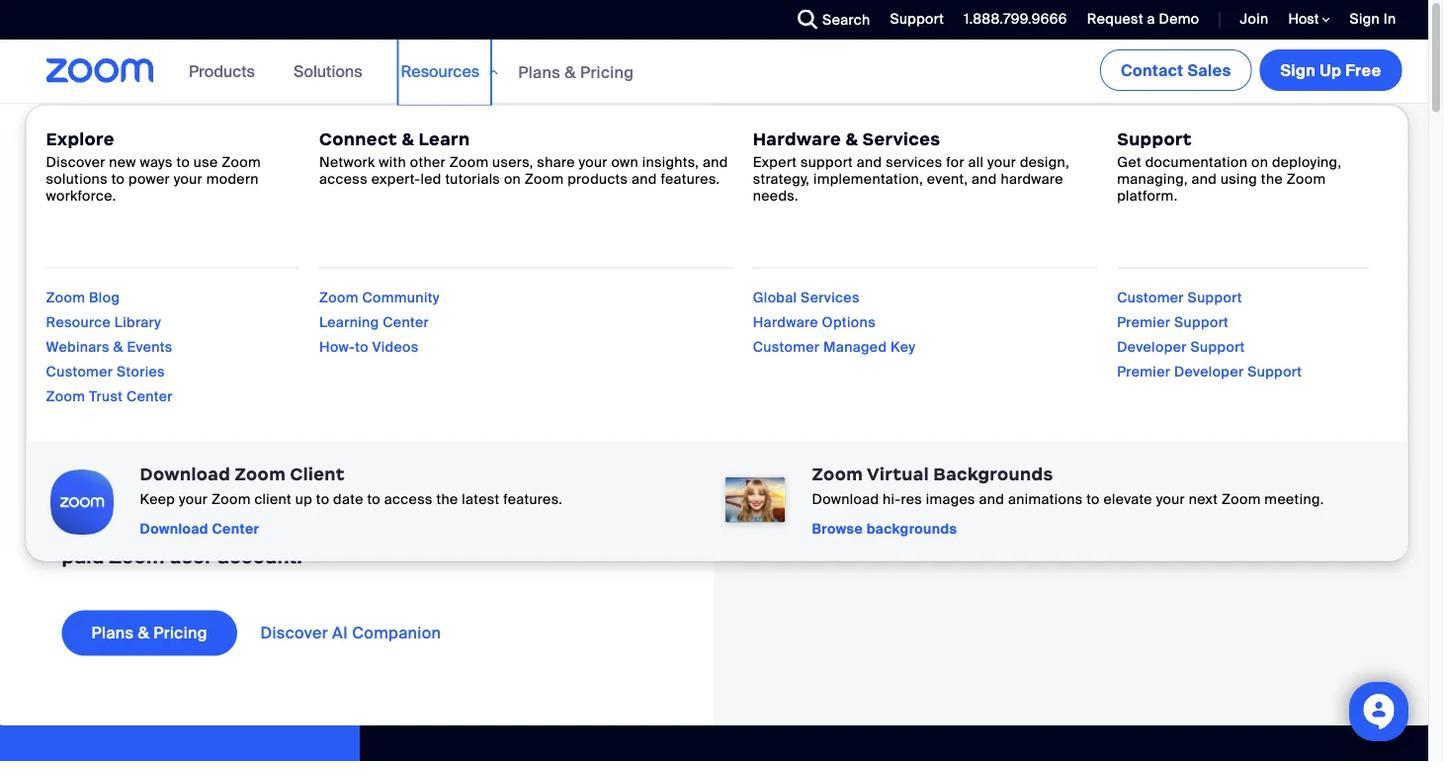 Task type: vqa. For each thing, say whether or not it's contained in the screenshot.
arrow down "icon" in the top left of the page
no



Task type: locate. For each thing, give the bounding box(es) containing it.
2 vertical spatial center
[[212, 520, 259, 538]]

zoom inside explore discover new ways to use zoom solutions to power your modern workforce.
[[222, 153, 261, 171]]

services up hardware options link
[[801, 289, 860, 307]]

your right ways
[[174, 170, 203, 188]]

0 horizontal spatial sign
[[1281, 60, 1316, 81]]

zoom
[[222, 153, 261, 171], [450, 153, 489, 171], [525, 170, 564, 188], [1287, 170, 1326, 188], [46, 289, 85, 307], [319, 289, 359, 307], [46, 388, 85, 406], [235, 463, 286, 485], [812, 463, 863, 485], [62, 489, 117, 514], [212, 490, 251, 508], [1222, 490, 1261, 508], [109, 544, 165, 569]]

design,
[[1020, 153, 1070, 171]]

zoom up learning
[[319, 289, 359, 307]]

0 horizontal spatial with
[[379, 153, 406, 171]]

download up user
[[140, 520, 208, 538]]

sign up free
[[1281, 60, 1382, 81]]

the
[[1262, 170, 1283, 188], [436, 490, 458, 508]]

1 horizontal spatial plans & pricing
[[518, 62, 634, 82]]

download for center
[[140, 520, 208, 538]]

hardware down global
[[753, 313, 819, 332]]

your right all
[[988, 153, 1017, 171]]

0 vertical spatial discover
[[46, 153, 105, 171]]

companion inside discover ai companion link
[[352, 623, 441, 644]]

premier down developer support link
[[1118, 363, 1171, 381]]

use
[[194, 153, 218, 171]]

1 vertical spatial sign
[[1281, 60, 1316, 81]]

zoom down 'empowers'
[[109, 544, 165, 569]]

0 horizontal spatial more
[[212, 291, 394, 377]]

access up additional
[[384, 490, 433, 508]]

your inside zoom ai companion is your trusted digital assistant that empowers you.
[[283, 489, 323, 514]]

trust
[[89, 388, 123, 406]]

0 vertical spatial features.
[[661, 170, 720, 188]]

learning center link
[[319, 313, 429, 332]]

1 horizontal spatial discover
[[261, 623, 328, 644]]

zoom blog resource library webinars & events customer stories zoom trust center
[[46, 289, 173, 406]]

download inside zoom virtual backgrounds download hi-res images and animations to elevate your next zoom meeting.
[[812, 490, 879, 508]]

0 vertical spatial the
[[1262, 170, 1283, 188]]

plans & pricing inside product information navigation
[[518, 62, 634, 82]]

included
[[210, 517, 295, 542]]

zoom down get zoom's ai security & privacy whitepaper
[[222, 153, 261, 171]]

1 vertical spatial services
[[801, 289, 860, 307]]

platform.
[[1118, 187, 1178, 205]]

with inside included at no additional cost with your paid zoom user account.
[[503, 517, 543, 542]]

main content containing ai that makes you more
[[0, 40, 1429, 761]]

solutions button
[[294, 40, 371, 103]]

to down learning center link
[[355, 338, 369, 356]]

support
[[801, 153, 853, 171]]

on inside 'support get documentation on deploying, managing, and using the zoom platform.'
[[1252, 153, 1269, 171]]

0 horizontal spatial the
[[436, 490, 458, 508]]

users,
[[493, 153, 534, 171]]

1 vertical spatial companion
[[352, 623, 441, 644]]

new
[[109, 153, 136, 171]]

discover ai companion
[[261, 623, 441, 644]]

learn more
[[432, 129, 509, 147]]

discover
[[46, 153, 105, 171], [261, 623, 328, 644]]

premier support link
[[1118, 313, 1229, 332]]

1 vertical spatial center
[[127, 388, 173, 406]]

zoom inside included at no additional cost with your paid zoom user account.
[[109, 544, 165, 569]]

sign for sign in
[[1350, 10, 1380, 28]]

1 vertical spatial hardware
[[753, 313, 819, 332]]

needs.
[[753, 187, 799, 205]]

hardware inside 'global services hardware options customer managed key'
[[753, 313, 819, 332]]

sign inside button
[[1281, 60, 1316, 81]]

1 horizontal spatial plans
[[518, 62, 561, 82]]

that right assistant
[[555, 489, 593, 514]]

0 vertical spatial sign
[[1350, 10, 1380, 28]]

events
[[127, 338, 173, 356]]

virtual
[[867, 463, 929, 485]]

0 vertical spatial with
[[379, 153, 406, 171]]

and down backgrounds
[[979, 490, 1005, 508]]

1 vertical spatial premier
[[1118, 363, 1171, 381]]

access inside connect & learn network with other zoom users, share your own insights, and access expert-led tutorials on zoom products and features.
[[319, 170, 368, 188]]

insights,
[[642, 153, 699, 171]]

0 horizontal spatial access
[[319, 170, 368, 188]]

your down assistant
[[548, 517, 591, 542]]

hardware
[[753, 129, 841, 150], [753, 313, 819, 332]]

support link
[[875, 0, 949, 40], [890, 10, 944, 28]]

developer down developer support link
[[1175, 363, 1244, 381]]

join link
[[1226, 0, 1274, 40], [1240, 10, 1269, 28]]

that down modern
[[147, 215, 298, 301]]

sales
[[1188, 60, 1232, 81]]

the inside "download zoom client keep your zoom client up to date to access the latest features."
[[436, 490, 458, 508]]

0 horizontal spatial services
[[801, 289, 860, 307]]

the inside 'support get documentation on deploying, managing, and using the zoom platform.'
[[1262, 170, 1283, 188]]

customer inside customer support premier support developer support premier developer support
[[1118, 289, 1184, 307]]

1 horizontal spatial sign
[[1350, 10, 1380, 28]]

download for zoom
[[140, 463, 231, 485]]

and left using
[[1192, 170, 1217, 188]]

companion inside zoom ai companion is your trusted digital assistant that empowers you.
[[147, 489, 257, 514]]

0 horizontal spatial that
[[147, 215, 298, 301]]

2 hardware from the top
[[753, 313, 819, 332]]

1 vertical spatial plans & pricing
[[91, 623, 207, 644]]

1 vertical spatial with
[[503, 517, 543, 542]]

developer down premier support link
[[1118, 338, 1187, 356]]

browse
[[812, 520, 863, 538]]

product information navigation
[[25, 40, 1411, 562]]

zoom up 'empowers'
[[62, 489, 117, 514]]

get up platform.
[[1118, 153, 1142, 171]]

zoom inside zoom ai companion is your trusted digital assistant that empowers you.
[[62, 489, 117, 514]]

plans & pricing link
[[518, 62, 634, 82], [518, 62, 634, 82], [62, 610, 237, 656]]

services inside 'global services hardware options customer managed key'
[[801, 289, 860, 307]]

the left latest on the left bottom
[[436, 490, 458, 508]]

ai that makes you more
[[62, 215, 546, 377]]

0 vertical spatial hardware
[[753, 129, 841, 150]]

whitepaper
[[316, 129, 391, 148]]

2 horizontal spatial center
[[383, 313, 429, 332]]

0 vertical spatial more
[[474, 129, 509, 147]]

center down stories
[[127, 388, 173, 406]]

zoom up included
[[212, 490, 251, 508]]

plans & pricing up share
[[518, 62, 634, 82]]

1 vertical spatial access
[[384, 490, 433, 508]]

your left next
[[1157, 490, 1185, 508]]

0 horizontal spatial plans
[[91, 623, 134, 644]]

0 horizontal spatial discover
[[46, 153, 105, 171]]

1 horizontal spatial access
[[384, 490, 433, 508]]

explore discover new ways to use zoom solutions to power your modern workforce.
[[46, 129, 261, 205]]

expert-
[[371, 170, 421, 188]]

0 vertical spatial services
[[863, 129, 941, 150]]

plans down paid at the bottom of the page
[[91, 623, 134, 644]]

resources button
[[401, 40, 498, 103]]

premier down customer support link
[[1118, 313, 1171, 332]]

0 vertical spatial access
[[319, 170, 368, 188]]

all
[[969, 153, 984, 171]]

assistant
[[464, 489, 550, 514]]

download up browse
[[812, 490, 879, 508]]

expert
[[753, 153, 797, 171]]

more
[[474, 129, 509, 147], [212, 291, 394, 377]]

client
[[254, 490, 292, 508]]

1 horizontal spatial pricing
[[580, 62, 634, 82]]

1 learn from the left
[[419, 129, 470, 150]]

1 horizontal spatial services
[[863, 129, 941, 150]]

plans & pricing down user
[[91, 623, 207, 644]]

1 vertical spatial more
[[212, 291, 394, 377]]

plans up connect & learn network with other zoom users, share your own insights, and access expert-led tutorials on zoom products and features. at top
[[518, 62, 561, 82]]

plans inside product information navigation
[[518, 62, 561, 82]]

companion for discover
[[352, 623, 441, 644]]

features. right own at the top of page
[[661, 170, 720, 188]]

1 vertical spatial that
[[555, 489, 593, 514]]

security
[[191, 129, 246, 148]]

get
[[92, 129, 117, 148], [1118, 153, 1142, 171]]

1 hardware from the top
[[753, 129, 841, 150]]

zoom blog link
[[46, 289, 120, 307]]

resources
[[401, 61, 480, 82]]

center down community
[[383, 313, 429, 332]]

1 horizontal spatial customer
[[753, 338, 820, 356]]

0 horizontal spatial center
[[127, 388, 173, 406]]

0 vertical spatial get
[[92, 129, 117, 148]]

products
[[189, 61, 255, 82]]

on right tutorials
[[504, 170, 521, 188]]

customer down webinars
[[46, 363, 113, 381]]

customer down hardware options link
[[753, 338, 820, 356]]

discover down explore
[[46, 153, 105, 171]]

get zoom's ai security & privacy whitepaper
[[92, 129, 391, 148]]

zoom right using
[[1287, 170, 1326, 188]]

1 horizontal spatial that
[[555, 489, 593, 514]]

2 horizontal spatial customer
[[1118, 289, 1184, 307]]

contact
[[1121, 60, 1184, 81]]

0 vertical spatial plans
[[518, 62, 561, 82]]

center up account.
[[212, 520, 259, 538]]

at
[[299, 517, 319, 542]]

1 vertical spatial get
[[1118, 153, 1142, 171]]

on left "deploying,"
[[1252, 153, 1269, 171]]

get up 'new'
[[92, 129, 117, 148]]

pricing down user
[[154, 623, 207, 644]]

1 horizontal spatial get
[[1118, 153, 1142, 171]]

0 horizontal spatial features.
[[504, 490, 563, 508]]

zoom virtual backgrounds image
[[718, 465, 793, 539]]

0 horizontal spatial get
[[92, 129, 117, 148]]

and right support
[[857, 153, 882, 171]]

0 vertical spatial premier
[[1118, 313, 1171, 332]]

developer
[[1118, 338, 1187, 356], [1175, 363, 1244, 381]]

ai down workforce.
[[62, 215, 131, 301]]

products button
[[189, 40, 264, 103]]

to
[[177, 153, 190, 171], [111, 170, 125, 188], [355, 338, 369, 356], [316, 490, 330, 508], [367, 490, 381, 508], [1087, 490, 1100, 508]]

your left own at the top of page
[[579, 153, 608, 171]]

2 premier from the top
[[1118, 363, 1171, 381]]

1 horizontal spatial features.
[[661, 170, 720, 188]]

resource
[[46, 313, 111, 332]]

1 vertical spatial customer
[[753, 338, 820, 356]]

support inside 'support get documentation on deploying, managing, and using the zoom platform.'
[[1118, 129, 1192, 150]]

1 vertical spatial discover
[[261, 623, 328, 644]]

customer inside 'global services hardware options customer managed key'
[[753, 338, 820, 356]]

zoom down learn more
[[450, 153, 489, 171]]

no
[[324, 517, 348, 542]]

customer up premier support link
[[1118, 289, 1184, 307]]

download up keep on the bottom of page
[[140, 463, 231, 485]]

contact sales
[[1121, 60, 1232, 81]]

ai inside the ai that makes you more
[[62, 215, 131, 301]]

1 horizontal spatial with
[[503, 517, 543, 542]]

features. right latest on the left bottom
[[504, 490, 563, 508]]

to left elevate
[[1087, 490, 1100, 508]]

pricing
[[580, 62, 634, 82], [154, 623, 207, 644]]

main content
[[0, 40, 1429, 761]]

your up the at
[[283, 489, 323, 514]]

1 horizontal spatial companion
[[352, 623, 441, 644]]

and right insights, on the top of page
[[703, 153, 728, 171]]

1 vertical spatial pricing
[[154, 623, 207, 644]]

1 vertical spatial features.
[[504, 490, 563, 508]]

2 vertical spatial download
[[140, 520, 208, 538]]

0 horizontal spatial on
[[504, 170, 521, 188]]

get inside main content
[[92, 129, 117, 148]]

your inside connect & learn network with other zoom users, share your own insights, and access expert-led tutorials on zoom products and features.
[[579, 153, 608, 171]]

meeting.
[[1265, 490, 1324, 508]]

elevate
[[1104, 490, 1153, 508]]

pricing up own at the top of page
[[580, 62, 634, 82]]

download inside "download zoom client keep your zoom client up to date to access the latest features."
[[140, 463, 231, 485]]

0 vertical spatial pricing
[[580, 62, 634, 82]]

cost
[[456, 517, 498, 542]]

1 horizontal spatial center
[[212, 520, 259, 538]]

and right "products"
[[632, 170, 657, 188]]

sign left 'in'
[[1350, 10, 1380, 28]]

with left other
[[379, 153, 406, 171]]

host button
[[1289, 10, 1330, 29]]

ai up 'empowers'
[[122, 489, 142, 514]]

0 vertical spatial customer
[[1118, 289, 1184, 307]]

customer inside zoom blog resource library webinars & events customer stories zoom trust center
[[46, 363, 113, 381]]

that
[[147, 215, 298, 301], [555, 489, 593, 514]]

products
[[568, 170, 628, 188]]

0 vertical spatial center
[[383, 313, 429, 332]]

global services hardware options customer managed key
[[753, 289, 916, 356]]

features. inside "download zoom client keep your zoom client up to date to access the latest features."
[[504, 490, 563, 508]]

0 vertical spatial companion
[[147, 489, 257, 514]]

0 vertical spatial download
[[140, 463, 231, 485]]

2 vertical spatial customer
[[46, 363, 113, 381]]

1 vertical spatial plans
[[91, 623, 134, 644]]

0 horizontal spatial pricing
[[154, 623, 207, 644]]

1 horizontal spatial more
[[474, 129, 509, 147]]

1 vertical spatial download
[[812, 490, 879, 508]]

features. inside connect & learn network with other zoom users, share your own insights, and access expert-led tutorials on zoom products and features.
[[661, 170, 720, 188]]

hardware up expert
[[753, 129, 841, 150]]

demo
[[1159, 10, 1200, 28]]

1 vertical spatial the
[[436, 490, 458, 508]]

access down whitepaper
[[319, 170, 368, 188]]

and right for
[[972, 170, 997, 188]]

discover down account.
[[261, 623, 328, 644]]

led
[[421, 170, 442, 188]]

services up services
[[863, 129, 941, 150]]

1 horizontal spatial the
[[1262, 170, 1283, 188]]

community
[[362, 289, 440, 307]]

client
[[290, 463, 345, 485]]

with down assistant
[[503, 517, 543, 542]]

0 vertical spatial that
[[147, 215, 298, 301]]

0 horizontal spatial companion
[[147, 489, 257, 514]]

the right using
[[1262, 170, 1283, 188]]

get inside 'support get documentation on deploying, managing, and using the zoom platform.'
[[1118, 153, 1142, 171]]

keep
[[140, 490, 175, 508]]

solutions
[[294, 61, 362, 82]]

your inside included at no additional cost with your paid zoom user account.
[[548, 517, 591, 542]]

0 horizontal spatial customer
[[46, 363, 113, 381]]

sign left up
[[1281, 60, 1316, 81]]

banner
[[22, 40, 1411, 562]]

1 horizontal spatial on
[[1252, 153, 1269, 171]]

0 vertical spatial plans & pricing
[[518, 62, 634, 82]]

on inside connect & learn network with other zoom users, share your own insights, and access expert-led tutorials on zoom products and features.
[[504, 170, 521, 188]]

with inside connect & learn network with other zoom users, share your own insights, and access expert-led tutorials on zoom products and features.
[[379, 153, 406, 171]]

your up download center at the bottom left of page
[[179, 490, 208, 508]]



Task type: describe. For each thing, give the bounding box(es) containing it.
zoom up resource
[[46, 289, 85, 307]]

1 vertical spatial developer
[[1175, 363, 1244, 381]]

explore
[[46, 129, 115, 150]]

managing,
[[1118, 170, 1188, 188]]

paid
[[62, 544, 104, 569]]

hardware inside hardware & services expert support and services for all your design, strategy, implementation, event, and hardware needs.
[[753, 129, 841, 150]]

0 vertical spatial developer
[[1118, 338, 1187, 356]]

managed
[[824, 338, 887, 356]]

join link up meetings navigation
[[1240, 10, 1269, 28]]

to inside zoom virtual backgrounds download hi-res images and animations to elevate your next zoom meeting.
[[1087, 490, 1100, 508]]

resource library link
[[46, 313, 161, 332]]

included at no additional cost with your paid zoom user account.
[[62, 517, 591, 569]]

services inside hardware & services expert support and services for all your design, strategy, implementation, event, and hardware needs.
[[863, 129, 941, 150]]

& inside zoom blog resource library webinars & events customer stories zoom trust center
[[113, 338, 123, 356]]

that inside zoom ai companion is your trusted digital assistant that empowers you.
[[555, 489, 593, 514]]

download zoom client keep your zoom client up to date to access the latest features.
[[140, 463, 563, 508]]

zoom trust center link
[[46, 388, 173, 406]]

account.
[[218, 544, 303, 569]]

zoom left trust
[[46, 388, 85, 406]]

zoom community link
[[319, 289, 440, 307]]

join
[[1240, 10, 1269, 28]]

webinars & events link
[[46, 338, 173, 356]]

empowers
[[62, 517, 161, 542]]

global
[[753, 289, 797, 307]]

in
[[1384, 10, 1397, 28]]

zoom ai companion is your trusted digital assistant that empowers you.
[[62, 489, 593, 542]]

up
[[295, 490, 313, 508]]

hi-
[[883, 490, 901, 508]]

developer support link
[[1118, 338, 1246, 356]]

next
[[1189, 490, 1218, 508]]

own
[[611, 153, 639, 171]]

latest
[[462, 490, 500, 508]]

trusted
[[328, 489, 396, 514]]

search button
[[783, 0, 875, 40]]

0 horizontal spatial plans & pricing
[[91, 623, 207, 644]]

zoom up client
[[235, 463, 286, 485]]

zoom up browse
[[812, 463, 863, 485]]

your inside zoom virtual backgrounds download hi-res images and animations to elevate your next zoom meeting.
[[1157, 490, 1185, 508]]

strategy,
[[753, 170, 810, 188]]

browse backgrounds
[[812, 520, 958, 538]]

ai right zoom's
[[174, 129, 188, 148]]

connect & learn network with other zoom users, share your own insights, and access expert-led tutorials on zoom products and features.
[[319, 129, 728, 188]]

pricing inside product information navigation
[[580, 62, 634, 82]]

more inside the ai that makes you more
[[212, 291, 394, 377]]

connect
[[319, 129, 397, 150]]

zoom left "products"
[[525, 170, 564, 188]]

power
[[128, 170, 170, 188]]

download center
[[140, 520, 259, 538]]

hardware options link
[[753, 313, 876, 332]]

customer managed key link
[[753, 338, 916, 356]]

request a demo
[[1087, 10, 1200, 28]]

join link left host
[[1226, 0, 1274, 40]]

download center link
[[140, 520, 259, 538]]

& inside hardware & services expert support and services for all your design, strategy, implementation, event, and hardware needs.
[[846, 129, 858, 150]]

you
[[62, 291, 195, 377]]

for
[[946, 153, 965, 171]]

meetings navigation
[[1096, 40, 1407, 95]]

to right up
[[316, 490, 330, 508]]

sign in
[[1350, 10, 1397, 28]]

that inside the ai that makes you more
[[147, 215, 298, 301]]

banner containing explore
[[22, 40, 1411, 562]]

zoom's
[[121, 129, 170, 148]]

search
[[823, 10, 871, 29]]

network
[[319, 153, 375, 171]]

customer stories link
[[46, 363, 165, 381]]

documentation
[[1146, 153, 1248, 171]]

res
[[901, 490, 923, 508]]

other
[[410, 153, 446, 171]]

center inside zoom blog resource library webinars & events customer stories zoom trust center
[[127, 388, 173, 406]]

workforce.
[[46, 187, 116, 205]]

using
[[1221, 170, 1258, 188]]

privacy
[[264, 129, 312, 148]]

zoom right next
[[1222, 490, 1261, 508]]

to right date
[[367, 490, 381, 508]]

your inside hardware & services expert support and services for all your design, strategy, implementation, event, and hardware needs.
[[988, 153, 1017, 171]]

browse backgrounds link
[[812, 520, 958, 538]]

zoom inside 'support get documentation on deploying, managing, and using the zoom platform.'
[[1287, 170, 1326, 188]]

access inside "download zoom client keep your zoom client up to date to access the latest features."
[[384, 490, 433, 508]]

your inside explore discover new ways to use zoom solutions to power your modern workforce.
[[174, 170, 203, 188]]

request
[[1087, 10, 1144, 28]]

zoom virtual backgrounds download hi-res images and animations to elevate your next zoom meeting.
[[812, 463, 1324, 508]]

ai down included at no additional cost with your paid zoom user account.
[[332, 623, 348, 644]]

global services link
[[753, 289, 860, 307]]

learning
[[319, 313, 379, 332]]

center inside zoom community learning center how-to videos
[[383, 313, 429, 332]]

download zoom client image
[[46, 465, 120, 539]]

event,
[[927, 170, 968, 188]]

and inside zoom virtual backgrounds download hi-res images and animations to elevate your next zoom meeting.
[[979, 490, 1005, 508]]

customer support link
[[1118, 289, 1243, 307]]

hardware
[[1001, 170, 1064, 188]]

to left use
[[177, 153, 190, 171]]

sign for sign up free
[[1281, 60, 1316, 81]]

share
[[537, 153, 575, 171]]

your inside "download zoom client keep your zoom client up to date to access the latest features."
[[179, 490, 208, 508]]

stories
[[117, 363, 165, 381]]

to inside zoom community learning center how-to videos
[[355, 338, 369, 356]]

digital
[[401, 489, 459, 514]]

& inside connect & learn network with other zoom users, share your own insights, and access expert-led tutorials on zoom products and features.
[[402, 129, 414, 150]]

deploying,
[[1272, 153, 1342, 171]]

sign up free button
[[1260, 49, 1403, 91]]

discover ai companion link
[[261, 610, 471, 656]]

tutorials
[[445, 170, 500, 188]]

user
[[170, 544, 213, 569]]

hardware & services expert support and services for all your design, strategy, implementation, event, and hardware needs.
[[753, 129, 1070, 205]]

zoom logo image
[[46, 58, 154, 83]]

videos
[[372, 338, 419, 356]]

1.888.799.9666
[[964, 10, 1068, 28]]

blog
[[89, 289, 120, 307]]

and inside 'support get documentation on deploying, managing, and using the zoom platform.'
[[1192, 170, 1217, 188]]

learn inside connect & learn network with other zoom users, share your own insights, and access expert-led tutorials on zoom products and features.
[[419, 129, 470, 150]]

services
[[886, 153, 943, 171]]

zoom inside zoom community learning center how-to videos
[[319, 289, 359, 307]]

companion for zoom
[[147, 489, 257, 514]]

animations
[[1008, 490, 1083, 508]]

to left 'power'
[[111, 170, 125, 188]]

up
[[1320, 60, 1342, 81]]

images
[[926, 490, 976, 508]]

you.
[[166, 517, 205, 542]]

makes
[[315, 215, 546, 301]]

ai inside zoom ai companion is your trusted digital assistant that empowers you.
[[122, 489, 142, 514]]

additional
[[353, 517, 451, 542]]

date
[[333, 490, 364, 508]]

discover inside explore discover new ways to use zoom solutions to power your modern workforce.
[[46, 153, 105, 171]]

key
[[891, 338, 916, 356]]

backgrounds
[[867, 520, 958, 538]]

discover inside main content
[[261, 623, 328, 644]]

a
[[1148, 10, 1156, 28]]

2 learn from the left
[[432, 129, 470, 147]]

1 premier from the top
[[1118, 313, 1171, 332]]



